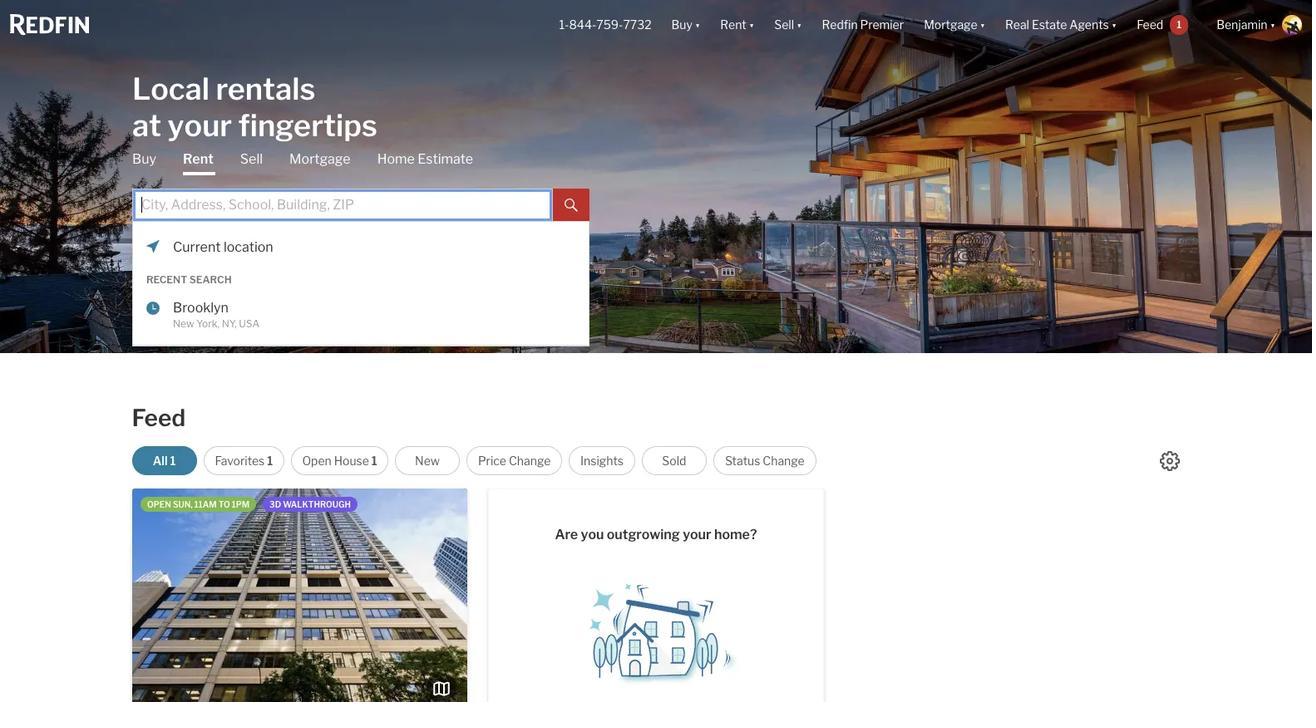 Task type: describe. For each thing, give the bounding box(es) containing it.
sold
[[662, 454, 686, 468]]

1-
[[559, 18, 569, 32]]

▾ for mortgage ▾
[[980, 18, 986, 32]]

mortgage for mortgage
[[289, 151, 351, 167]]

▾ for buy ▾
[[695, 18, 701, 32]]

mortgage for mortgage ▾
[[924, 18, 978, 32]]

your for home?
[[683, 527, 712, 543]]

Insights radio
[[569, 447, 635, 476]]

all 1
[[153, 454, 176, 468]]

mortgage ▾ button
[[924, 0, 986, 50]]

sell ▾ button
[[775, 0, 802, 50]]

1 vertical spatial feed
[[132, 404, 186, 432]]

1 left benjamin
[[1177, 18, 1182, 31]]

mortgage ▾ button
[[914, 0, 996, 50]]

buy ▾ button
[[672, 0, 701, 50]]

benjamin
[[1217, 18, 1268, 32]]

sun,
[[173, 500, 193, 510]]

insights
[[581, 454, 624, 468]]

sell ▾
[[775, 18, 802, 32]]

status
[[725, 454, 760, 468]]

▾ for sell ▾
[[797, 18, 802, 32]]

favorites
[[215, 454, 265, 468]]

1pm
[[232, 500, 250, 510]]

3 photo of 30 e huron st #5007, chicago, il 60611 image from the left
[[467, 489, 803, 703]]

change for status change
[[763, 454, 805, 468]]

sell link
[[240, 150, 263, 168]]

rent ▾ button
[[711, 0, 765, 50]]

buy for buy ▾
[[672, 18, 693, 32]]

walkthrough
[[283, 500, 351, 510]]

premier
[[860, 18, 904, 32]]

new inside brooklyn new york, ny, usa
[[173, 318, 194, 330]]

estimate
[[418, 151, 473, 167]]

favorites 1
[[215, 454, 273, 468]]

real estate agents ▾ link
[[1006, 0, 1117, 50]]

home?
[[714, 527, 757, 543]]

Sold radio
[[642, 447, 707, 476]]

recent
[[146, 273, 187, 286]]

▾ for benjamin ▾
[[1270, 18, 1276, 32]]

1 inside "all" radio
[[170, 454, 176, 468]]

Open House radio
[[291, 447, 388, 476]]

agents
[[1070, 18, 1109, 32]]

recent search
[[146, 273, 232, 286]]

7732
[[623, 18, 652, 32]]

3d walkthrough
[[270, 500, 351, 510]]

local rentals at your fingertips
[[132, 70, 377, 143]]

rent ▾
[[720, 18, 755, 32]]

open
[[147, 500, 171, 510]]

new inside radio
[[415, 454, 440, 468]]

estate
[[1032, 18, 1067, 32]]

fingertips
[[238, 107, 377, 143]]

current location
[[173, 239, 273, 255]]



Task type: locate. For each thing, give the bounding box(es) containing it.
real estate agents ▾
[[1006, 18, 1117, 32]]

home estimate
[[377, 151, 473, 167]]

rent for rent
[[183, 151, 214, 167]]

buy for buy
[[132, 151, 156, 167]]

redfin premier button
[[812, 0, 914, 50]]

location
[[224, 239, 273, 255]]

rent
[[720, 18, 747, 32], [183, 151, 214, 167]]

1 horizontal spatial rent
[[720, 18, 747, 32]]

rent right buy ▾
[[720, 18, 747, 32]]

0 vertical spatial feed
[[1137, 18, 1164, 32]]

sell inside dropdown button
[[775, 18, 794, 32]]

your for fingertips
[[168, 107, 232, 143]]

3 ▾ from the left
[[797, 18, 802, 32]]

1 right favorites
[[267, 454, 273, 468]]

price
[[478, 454, 506, 468]]

tab list containing buy
[[132, 150, 590, 346]]

search
[[189, 273, 232, 286]]

feed
[[1137, 18, 1164, 32], [132, 404, 186, 432]]

rent link
[[183, 150, 214, 175]]

1 change from the left
[[509, 454, 551, 468]]

buy ▾
[[672, 18, 701, 32]]

are
[[555, 527, 578, 543]]

rent for rent ▾
[[720, 18, 747, 32]]

mortgage down the fingertips
[[289, 151, 351, 167]]

New radio
[[395, 447, 460, 476]]

feed right agents
[[1137, 18, 1164, 32]]

mortgage ▾
[[924, 18, 986, 32]]

to
[[218, 500, 230, 510]]

sell inside tab list
[[240, 151, 263, 167]]

option group
[[132, 447, 817, 476]]

option group containing all
[[132, 447, 817, 476]]

1-844-759-7732
[[559, 18, 652, 32]]

sell ▾ button
[[765, 0, 812, 50]]

City, Address, School, Building, ZIP search field
[[132, 188, 553, 222]]

are you outgrowing your home?
[[555, 527, 757, 543]]

home
[[377, 151, 415, 167]]

your
[[168, 107, 232, 143], [683, 527, 712, 543]]

feed up all at the left bottom of the page
[[132, 404, 186, 432]]

york,
[[196, 318, 220, 330]]

submit search image
[[565, 199, 578, 212]]

1 vertical spatial buy
[[132, 151, 156, 167]]

Price Change radio
[[467, 447, 562, 476]]

current location button
[[173, 238, 576, 257]]

outgrowing
[[607, 527, 680, 543]]

price change
[[478, 454, 551, 468]]

3d
[[270, 500, 281, 510]]

you
[[581, 527, 604, 543]]

mortgage inside dropdown button
[[924, 18, 978, 32]]

rent inside tab list
[[183, 151, 214, 167]]

open house 1
[[302, 454, 377, 468]]

change
[[509, 454, 551, 468], [763, 454, 805, 468]]

0 horizontal spatial rent
[[183, 151, 214, 167]]

change right status
[[763, 454, 805, 468]]

buy inside dropdown button
[[672, 18, 693, 32]]

2 photo of 30 e huron st #5007, chicago, il 60611 image from the left
[[132, 489, 468, 703]]

0 vertical spatial buy
[[672, 18, 693, 32]]

brooklyn
[[173, 300, 229, 316]]

change for price change
[[509, 454, 551, 468]]

real
[[1006, 18, 1030, 32]]

6 ▾ from the left
[[1270, 18, 1276, 32]]

1 vertical spatial sell
[[240, 151, 263, 167]]

1 vertical spatial rent
[[183, 151, 214, 167]]

change right price
[[509, 454, 551, 468]]

1 photo of 30 e huron st #5007, chicago, il 60611 image from the left
[[0, 489, 132, 703]]

buy right 7732
[[672, 18, 693, 32]]

home estimate link
[[377, 150, 473, 168]]

1
[[1177, 18, 1182, 31], [170, 454, 176, 468], [267, 454, 273, 468], [372, 454, 377, 468]]

1 vertical spatial mortgage
[[289, 151, 351, 167]]

5 ▾ from the left
[[1112, 18, 1117, 32]]

1 vertical spatial your
[[683, 527, 712, 543]]

1 inside open house 'option'
[[372, 454, 377, 468]]

tab list
[[132, 150, 590, 346]]

photo of 30 e huron st #5007, chicago, il 60611 image
[[0, 489, 132, 703], [132, 489, 468, 703], [467, 489, 803, 703]]

your left home?
[[683, 527, 712, 543]]

1 horizontal spatial sell
[[775, 18, 794, 32]]

mortgage inside tab list
[[289, 151, 351, 167]]

buy ▾ button
[[662, 0, 711, 50]]

user photo image
[[1282, 15, 1302, 35]]

1 horizontal spatial buy
[[672, 18, 693, 32]]

benjamin ▾
[[1217, 18, 1276, 32]]

0 horizontal spatial your
[[168, 107, 232, 143]]

sell for sell
[[240, 151, 263, 167]]

1 vertical spatial new
[[415, 454, 440, 468]]

2 ▾ from the left
[[749, 18, 755, 32]]

mortgage link
[[289, 150, 351, 168]]

local
[[132, 70, 210, 107]]

▾
[[695, 18, 701, 32], [749, 18, 755, 32], [797, 18, 802, 32], [980, 18, 986, 32], [1112, 18, 1117, 32], [1270, 18, 1276, 32]]

rent ▾ button
[[720, 0, 755, 50]]

all
[[153, 454, 168, 468]]

buy inside tab list
[[132, 151, 156, 167]]

your up rent link
[[168, 107, 232, 143]]

new
[[173, 318, 194, 330], [415, 454, 440, 468]]

0 horizontal spatial buy
[[132, 151, 156, 167]]

brooklyn new york, ny, usa
[[173, 300, 260, 330]]

11am
[[194, 500, 217, 510]]

an image of a house image
[[573, 572, 739, 685]]

rent left sell 'link'
[[183, 151, 214, 167]]

sell right rent ▾
[[775, 18, 794, 32]]

0 horizontal spatial feed
[[132, 404, 186, 432]]

1 inside favorites radio
[[267, 454, 273, 468]]

1 horizontal spatial your
[[683, 527, 712, 543]]

1 right house
[[372, 454, 377, 468]]

mortgage
[[924, 18, 978, 32], [289, 151, 351, 167]]

real estate agents ▾ button
[[996, 0, 1127, 50]]

Favorites radio
[[203, 447, 284, 476]]

2 change from the left
[[763, 454, 805, 468]]

new left price
[[415, 454, 440, 468]]

status change
[[725, 454, 805, 468]]

Status Change radio
[[713, 447, 817, 476]]

1 horizontal spatial feed
[[1137, 18, 1164, 32]]

▾ left rent ▾
[[695, 18, 701, 32]]

buy down at
[[132, 151, 156, 167]]

1 ▾ from the left
[[695, 18, 701, 32]]

▾ left redfin
[[797, 18, 802, 32]]

759-
[[597, 18, 623, 32]]

house
[[334, 454, 369, 468]]

1 right all at the left bottom of the page
[[170, 454, 176, 468]]

rent inside rent ▾ dropdown button
[[720, 18, 747, 32]]

▾ right agents
[[1112, 18, 1117, 32]]

▾ left user photo
[[1270, 18, 1276, 32]]

rentals
[[216, 70, 315, 107]]

▾ left the real
[[980, 18, 986, 32]]

redfin
[[822, 18, 858, 32]]

usa
[[239, 318, 260, 330]]

ny,
[[222, 318, 237, 330]]

at
[[132, 107, 161, 143]]

4 ▾ from the left
[[980, 18, 986, 32]]

1-844-759-7732 link
[[559, 18, 652, 32]]

0 horizontal spatial change
[[509, 454, 551, 468]]

buy link
[[132, 150, 156, 168]]

1 horizontal spatial change
[[763, 454, 805, 468]]

0 vertical spatial rent
[[720, 18, 747, 32]]

0 vertical spatial your
[[168, 107, 232, 143]]

▾ for rent ▾
[[749, 18, 755, 32]]

buy
[[672, 18, 693, 32], [132, 151, 156, 167]]

your inside local rentals at your fingertips
[[168, 107, 232, 143]]

open sun, 11am to 1pm
[[147, 500, 250, 510]]

sell
[[775, 18, 794, 32], [240, 151, 263, 167]]

brooklyn link
[[173, 300, 539, 317]]

new down brooklyn
[[173, 318, 194, 330]]

mortgage left the real
[[924, 18, 978, 32]]

0 vertical spatial sell
[[775, 18, 794, 32]]

1 horizontal spatial mortgage
[[924, 18, 978, 32]]

0 vertical spatial new
[[173, 318, 194, 330]]

redfin premier
[[822, 18, 904, 32]]

sell for sell ▾
[[775, 18, 794, 32]]

sell down local rentals at your fingertips
[[240, 151, 263, 167]]

844-
[[569, 18, 597, 32]]

current
[[173, 239, 221, 255]]

1 horizontal spatial new
[[415, 454, 440, 468]]

All radio
[[132, 447, 197, 476]]

▾ left sell ▾
[[749, 18, 755, 32]]

0 horizontal spatial mortgage
[[289, 151, 351, 167]]

0 horizontal spatial sell
[[240, 151, 263, 167]]

open
[[302, 454, 332, 468]]

0 vertical spatial mortgage
[[924, 18, 978, 32]]

0 horizontal spatial new
[[173, 318, 194, 330]]



Task type: vqa. For each thing, say whether or not it's contained in the screenshot.
third the Photo of 201 Folsom St Unit 11D, San Francisco, CA 94105 from the left
no



